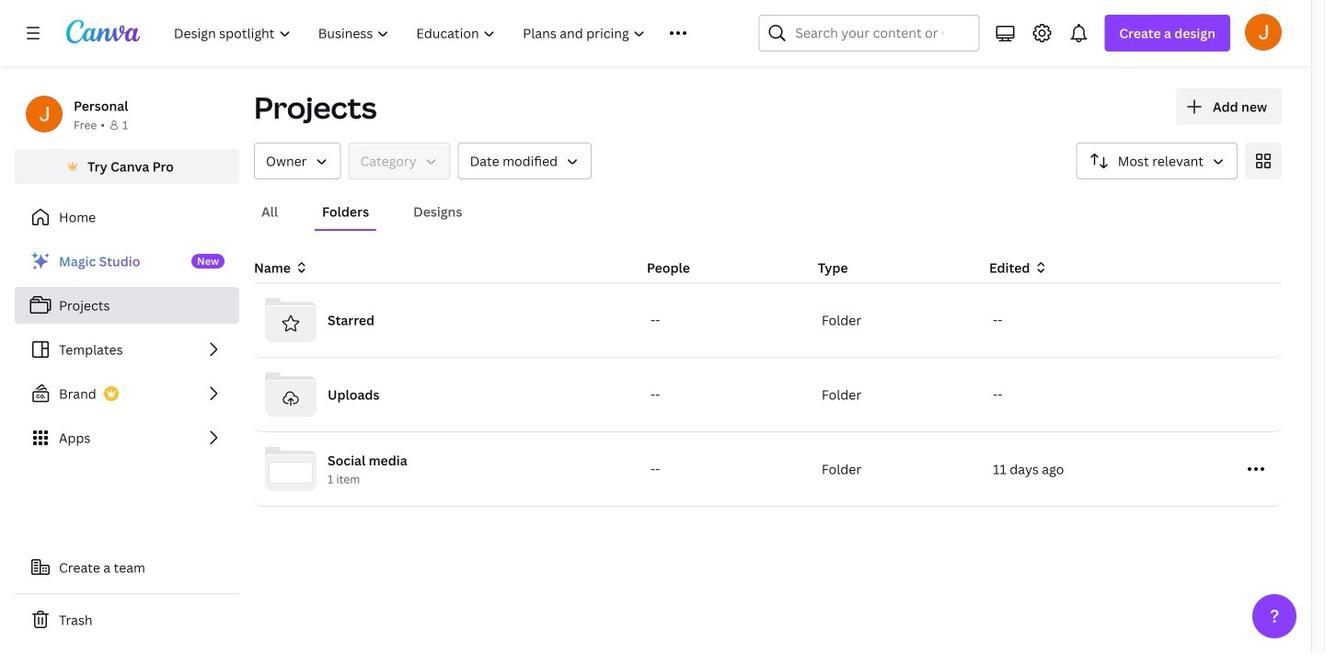 Task type: locate. For each thing, give the bounding box(es) containing it.
Search search field
[[796, 16, 943, 51]]

Sort by button
[[1077, 143, 1238, 179]]

None search field
[[759, 15, 980, 52]]

list
[[15, 243, 239, 457]]

top level navigation element
[[162, 15, 715, 52], [162, 15, 715, 52]]

jeremy miller image
[[1245, 14, 1282, 50]]



Task type: describe. For each thing, give the bounding box(es) containing it.
Date modified button
[[458, 143, 592, 179]]



Task type: vqa. For each thing, say whether or not it's contained in the screenshot.
top $
no



